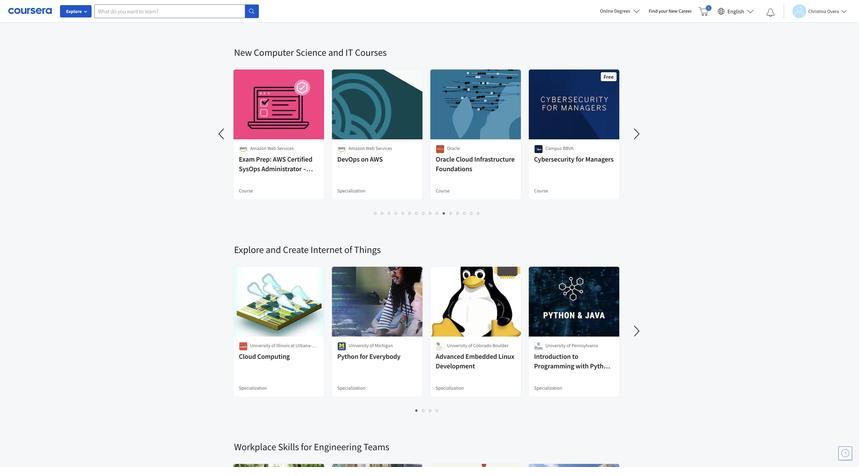 Task type: vqa. For each thing, say whether or not it's contained in the screenshot.
Degrees
yes



Task type: describe. For each thing, give the bounding box(es) containing it.
0 horizontal spatial new
[[234, 46, 252, 59]]

science
[[296, 46, 327, 59]]

12
[[450, 210, 455, 217]]

degrees
[[614, 8, 631, 14]]

previous slide image
[[214, 126, 230, 142]]

campus
[[546, 145, 562, 152]]

7 button
[[413, 210, 420, 218]]

workplace
[[234, 442, 276, 454]]

courses
[[355, 46, 387, 59]]

0 horizontal spatial python
[[337, 353, 359, 361]]

specialization for cloud computing
[[239, 386, 267, 392]]

7
[[415, 210, 418, 217]]

exam prep: aws certified sysops administrator – associate
[[239, 155, 313, 183]]

1 vertical spatial 1 button
[[413, 407, 420, 415]]

10 button
[[434, 210, 442, 218]]

course for cybersecurity for managers
[[534, 188, 548, 194]]

amazon web services for prep:
[[250, 145, 294, 152]]

explore button
[[60, 5, 92, 17]]

16
[[477, 210, 483, 217]]

university for advanced
[[447, 343, 467, 349]]

explore and create internet of things
[[234, 244, 381, 256]]

christina overa
[[809, 8, 839, 14]]

python for everybody
[[337, 353, 401, 361]]

–
[[303, 165, 306, 173]]

5 button
[[400, 210, 407, 218]]

amazon for devops
[[349, 145, 365, 152]]

prep:
[[256, 155, 272, 164]]

find
[[649, 8, 658, 14]]

university for python
[[349, 343, 369, 349]]

find your new career
[[649, 8, 692, 14]]

java
[[547, 372, 560, 380]]

computing
[[257, 353, 290, 361]]

devops on aws
[[337, 155, 383, 164]]

colorado
[[473, 343, 492, 349]]

3 for 3 button related to the bottom "1" button
[[429, 408, 432, 414]]

2 button for the bottom "1" button
[[420, 407, 427, 415]]

advanced embedded linux development
[[436, 353, 515, 371]]

online degrees button
[[595, 3, 646, 19]]

2 for the bottom "1" button
[[422, 408, 425, 414]]

aws for on
[[370, 155, 383, 164]]

4 for "4" button for 3 button related to the bottom "1" button
[[436, 408, 439, 414]]

introduction to programming with python and java
[[534, 353, 611, 380]]

infrastructure
[[475, 155, 515, 164]]

4 button for 3 button for top "1" button
[[393, 210, 400, 218]]

oracle for oracle
[[447, 145, 460, 152]]

1 for top "1" button
[[374, 210, 377, 217]]

english button
[[715, 0, 757, 22]]

cybersecurity for managers
[[534, 155, 614, 164]]

administrator
[[262, 165, 302, 173]]

devops
[[337, 155, 360, 164]]

12 button
[[448, 210, 455, 218]]

5
[[402, 210, 405, 217]]

shopping cart: 1 item image
[[699, 5, 712, 16]]

christina overa button
[[784, 4, 847, 18]]

15 button
[[468, 210, 476, 218]]

cybersecurity
[[534, 155, 575, 164]]

14
[[464, 210, 469, 217]]

cloud inside explore and create internet of things carousel "element"
[[239, 353, 256, 361]]

boulder
[[493, 343, 509, 349]]

python inside introduction to programming with python and java
[[590, 362, 611, 371]]

3 for 3 button for top "1" button
[[388, 210, 391, 217]]

managers
[[586, 155, 614, 164]]

on
[[361, 155, 369, 164]]

amazon web services image
[[239, 145, 248, 154]]

8
[[422, 210, 425, 217]]

What do you want to learn? text field
[[94, 4, 245, 18]]

of left things
[[344, 244, 352, 256]]

english
[[728, 8, 745, 15]]

web for on
[[366, 145, 375, 152]]

foundations
[[436, 165, 472, 173]]

9 button
[[427, 210, 434, 218]]

list inside new computer science and it courses carousel element
[[234, 210, 620, 218]]

specialization for devops on aws
[[337, 188, 366, 194]]

university for cloud
[[250, 343, 271, 349]]

of for introduction to programming with python and java
[[567, 343, 571, 349]]

online
[[600, 8, 614, 14]]

exam
[[239, 155, 255, 164]]

2 for top "1" button
[[381, 210, 384, 217]]

0 vertical spatial new
[[669, 8, 678, 14]]

to
[[572, 353, 579, 361]]

2 button for top "1" button
[[379, 210, 386, 218]]

sysops
[[239, 165, 260, 173]]

1 for the bottom "1" button
[[415, 408, 418, 414]]

0 vertical spatial 1 button
[[372, 210, 379, 218]]

services for on
[[376, 145, 392, 152]]

help center image
[[842, 450, 850, 458]]

3 button for the bottom "1" button
[[427, 407, 434, 415]]

university of illinois at urbana- champaign
[[250, 343, 312, 356]]

workplace skills for engineering teams carousel element
[[231, 421, 859, 468]]

specialization for introduction to programming with python and java
[[534, 386, 563, 392]]

10
[[436, 210, 442, 217]]

1 list from the top
[[234, 12, 620, 20]]

3 button for top "1" button
[[386, 210, 393, 218]]

1 next slide image from the top
[[629, 126, 645, 142]]

university of colorado boulder image
[[436, 343, 444, 351]]

michigan
[[375, 343, 393, 349]]

9
[[429, 210, 432, 217]]

workplace skills for engineering teams
[[234, 442, 389, 454]]

champaign
[[250, 350, 273, 356]]

6 button
[[407, 210, 413, 218]]

amazon for exam
[[250, 145, 267, 152]]

with
[[576, 362, 589, 371]]



Task type: locate. For each thing, give the bounding box(es) containing it.
1 services from the left
[[277, 145, 294, 152]]

it
[[346, 46, 353, 59]]

11 button
[[441, 210, 448, 218]]

1 amazon web services from the left
[[250, 145, 294, 152]]

2 horizontal spatial and
[[534, 372, 546, 380]]

and left it
[[328, 46, 344, 59]]

embedded
[[466, 353, 497, 361]]

aws right the on
[[370, 155, 383, 164]]

university up 'introduction'
[[546, 343, 566, 349]]

for down university of michigan
[[360, 353, 368, 361]]

8 button
[[420, 210, 427, 218]]

of left illinois
[[271, 343, 275, 349]]

cloud down university of illinois at urbana-champaign icon
[[239, 353, 256, 361]]

advanced
[[436, 353, 464, 361]]

and inside introduction to programming with python and java
[[534, 372, 546, 380]]

0 horizontal spatial and
[[266, 244, 281, 256]]

0 vertical spatial 3 button
[[386, 210, 393, 218]]

cloud up foundations
[[456, 155, 473, 164]]

certified
[[287, 155, 313, 164]]

11
[[443, 210, 448, 217]]

0 vertical spatial for
[[576, 155, 584, 164]]

1 university from the left
[[250, 343, 271, 349]]

web for prep:
[[267, 145, 276, 152]]

computer
[[254, 46, 294, 59]]

oracle inside oracle cloud infrastructure foundations
[[436, 155, 455, 164]]

of inside university of illinois at urbana- champaign
[[271, 343, 275, 349]]

0 horizontal spatial 4
[[395, 210, 398, 217]]

1 amazon from the left
[[250, 145, 267, 152]]

1 vertical spatial list
[[234, 210, 620, 218]]

1 aws from the left
[[273, 155, 286, 164]]

for inside explore and create internet of things carousel "element"
[[360, 353, 368, 361]]

university of michigan
[[349, 343, 393, 349]]

career
[[679, 8, 692, 14]]

2 vertical spatial for
[[301, 442, 312, 454]]

bbva
[[563, 145, 574, 152]]

2 amazon from the left
[[349, 145, 365, 152]]

1 horizontal spatial amazon
[[349, 145, 365, 152]]

show notifications image
[[767, 9, 775, 17]]

15
[[470, 210, 476, 217]]

for for everybody
[[360, 353, 368, 361]]

for left managers
[[576, 155, 584, 164]]

explore for explore
[[66, 8, 82, 14]]

university up advanced
[[447, 343, 467, 349]]

university
[[250, 343, 271, 349], [349, 343, 369, 349], [447, 343, 467, 349], [546, 343, 566, 349]]

university up python for everybody
[[349, 343, 369, 349]]

1 horizontal spatial python
[[590, 362, 611, 371]]

introduction to software product management course by university of alberta, image
[[529, 465, 620, 468]]

campus bbva
[[546, 145, 574, 152]]

2 vertical spatial and
[[534, 372, 546, 380]]

christina
[[809, 8, 827, 14]]

amazon web services up the on
[[349, 145, 392, 152]]

0 vertical spatial 4 button
[[393, 210, 400, 218]]

1 vertical spatial new
[[234, 46, 252, 59]]

new right your
[[669, 8, 678, 14]]

oracle for oracle cloud infrastructure foundations
[[436, 155, 455, 164]]

new computer science and it courses carousel element
[[214, 26, 645, 223]]

0 horizontal spatial 1
[[374, 210, 377, 217]]

2 vertical spatial list
[[234, 407, 620, 415]]

0 horizontal spatial web
[[267, 145, 276, 152]]

2 university from the left
[[349, 343, 369, 349]]

explore for explore and create internet of things
[[234, 244, 264, 256]]

2 next slide image from the top
[[629, 324, 645, 340]]

services up devops on aws
[[376, 145, 392, 152]]

course
[[239, 188, 253, 194], [436, 188, 450, 194], [534, 188, 548, 194]]

1 horizontal spatial web
[[366, 145, 375, 152]]

online degrees
[[600, 8, 631, 14]]

list inside explore and create internet of things carousel "element"
[[234, 407, 620, 415]]

1 horizontal spatial 4
[[436, 408, 439, 414]]

1 vertical spatial 1
[[415, 408, 418, 414]]

0 horizontal spatial 2 button
[[379, 210, 386, 218]]

free
[[604, 73, 614, 80]]

0 horizontal spatial for
[[301, 442, 312, 454]]

illinois
[[276, 343, 290, 349]]

programming
[[534, 362, 575, 371]]

1 vertical spatial 4 button
[[434, 407, 441, 415]]

university of michigan image
[[337, 343, 346, 351]]

0 vertical spatial and
[[328, 46, 344, 59]]

13
[[457, 210, 462, 217]]

4 for 3 button for top "1" button's "4" button
[[395, 210, 398, 217]]

campus bbva image
[[534, 145, 543, 154]]

1 horizontal spatial 2
[[422, 408, 425, 414]]

1 horizontal spatial 3
[[429, 408, 432, 414]]

oracle
[[447, 145, 460, 152], [436, 155, 455, 164]]

linux
[[499, 353, 515, 361]]

specialization for python for everybody
[[337, 386, 366, 392]]

services
[[277, 145, 294, 152], [376, 145, 392, 152]]

explore inside dropdown button
[[66, 8, 82, 14]]

web up prep:
[[267, 145, 276, 152]]

1 vertical spatial next slide image
[[629, 324, 645, 340]]

development
[[436, 362, 475, 371]]

python right with
[[590, 362, 611, 371]]

10 11 12 13 14 15 16
[[436, 210, 483, 217]]

cloud inside oracle cloud infrastructure foundations
[[456, 155, 473, 164]]

13 button
[[455, 210, 462, 218]]

coding interview preparation course by meta, image
[[233, 465, 324, 468]]

oracle right oracle icon at the top
[[447, 145, 460, 152]]

2 services from the left
[[376, 145, 392, 152]]

0 horizontal spatial 4 button
[[393, 210, 400, 218]]

6
[[409, 210, 411, 217]]

amazon web services for on
[[349, 145, 392, 152]]

oracle down oracle icon at the top
[[436, 155, 455, 164]]

oracle cloud infrastructure foundations
[[436, 155, 515, 173]]

1 horizontal spatial new
[[669, 8, 678, 14]]

2 horizontal spatial course
[[534, 188, 548, 194]]

explore
[[66, 8, 82, 14], [234, 244, 264, 256]]

university of colorado boulder
[[447, 343, 509, 349]]

explore and create internet of things carousel element
[[231, 223, 859, 421]]

2 amazon web services from the left
[[349, 145, 392, 152]]

0 vertical spatial 3
[[388, 210, 391, 217]]

of left the "colorado"
[[468, 343, 472, 349]]

internet
[[311, 244, 343, 256]]

of up python for everybody
[[370, 343, 374, 349]]

aws up the administrator
[[273, 155, 286, 164]]

hypothesis-driven development course by university of virginia, image
[[430, 465, 521, 468]]

1 vertical spatial 2 button
[[420, 407, 427, 415]]

1 horizontal spatial 1
[[415, 408, 418, 414]]

pennsylvania
[[572, 343, 598, 349]]

0 horizontal spatial 3 button
[[386, 210, 393, 218]]

amazon
[[250, 145, 267, 152], [349, 145, 365, 152]]

specialization for advanced embedded linux development
[[436, 386, 464, 392]]

1 horizontal spatial amazon web services
[[349, 145, 392, 152]]

2 horizontal spatial for
[[576, 155, 584, 164]]

3
[[388, 210, 391, 217], [429, 408, 432, 414]]

4 inside new computer science and it courses carousel element
[[395, 210, 398, 217]]

1 inside new computer science and it courses carousel element
[[374, 210, 377, 217]]

things
[[354, 244, 381, 256]]

1 horizontal spatial cloud
[[456, 155, 473, 164]]

1 vertical spatial cloud
[[239, 353, 256, 361]]

1 horizontal spatial course
[[436, 188, 450, 194]]

0 horizontal spatial amazon web services
[[250, 145, 294, 152]]

0 vertical spatial cloud
[[456, 155, 473, 164]]

of for advanced embedded linux development
[[468, 343, 472, 349]]

amazon web services up prep:
[[250, 145, 294, 152]]

specialization inside new computer science and it courses carousel element
[[337, 188, 366, 194]]

3 university from the left
[[447, 343, 467, 349]]

1 vertical spatial 3 button
[[427, 407, 434, 415]]

16 button
[[475, 210, 483, 218]]

aws
[[273, 155, 286, 164], [370, 155, 383, 164]]

web
[[267, 145, 276, 152], [366, 145, 375, 152]]

of for cloud computing
[[271, 343, 275, 349]]

amazon web services
[[250, 145, 294, 152], [349, 145, 392, 152]]

of for python for everybody
[[370, 343, 374, 349]]

0 horizontal spatial 3
[[388, 210, 391, 217]]

0 horizontal spatial 1 button
[[372, 210, 379, 218]]

14 button
[[461, 210, 469, 218]]

0 vertical spatial 4
[[395, 210, 398, 217]]

1 vertical spatial 4
[[436, 408, 439, 414]]

1 course from the left
[[239, 188, 253, 194]]

1 web from the left
[[267, 145, 276, 152]]

0 vertical spatial python
[[337, 353, 359, 361]]

3 list from the top
[[234, 407, 620, 415]]

4 university from the left
[[546, 343, 566, 349]]

0 horizontal spatial amazon
[[250, 145, 267, 152]]

university for introduction
[[546, 343, 566, 349]]

3 inside explore and create internet of things carousel "element"
[[429, 408, 432, 414]]

course for exam prep: aws certified sysops administrator – associate
[[239, 188, 253, 194]]

1 button
[[372, 210, 379, 218], [413, 407, 420, 415]]

urbana-
[[296, 343, 312, 349]]

coursera image
[[8, 6, 52, 17]]

list
[[234, 12, 620, 20], [234, 210, 620, 218], [234, 407, 620, 415]]

create
[[283, 244, 309, 256]]

skills
[[278, 442, 299, 454]]

aws inside exam prep: aws certified sysops administrator – associate
[[273, 155, 286, 164]]

1 horizontal spatial for
[[360, 353, 368, 361]]

everybody
[[370, 353, 401, 361]]

2 button
[[379, 210, 386, 218], [420, 407, 427, 415]]

3 inside new computer science and it courses carousel element
[[388, 210, 391, 217]]

1 horizontal spatial 2 button
[[420, 407, 427, 415]]

1 horizontal spatial and
[[328, 46, 344, 59]]

0 horizontal spatial services
[[277, 145, 294, 152]]

1 vertical spatial 2
[[422, 408, 425, 414]]

1 vertical spatial and
[[266, 244, 281, 256]]

and
[[328, 46, 344, 59], [266, 244, 281, 256], [534, 372, 546, 380]]

amazon up prep:
[[250, 145, 267, 152]]

university of pennsylvania image
[[534, 343, 543, 351]]

engineering
[[314, 442, 362, 454]]

0 horizontal spatial cloud
[[239, 353, 256, 361]]

3 button
[[386, 210, 393, 218], [427, 407, 434, 415]]

for right the skills
[[301, 442, 312, 454]]

2 web from the left
[[366, 145, 375, 152]]

0 horizontal spatial aws
[[273, 155, 286, 164]]

1 horizontal spatial explore
[[234, 244, 264, 256]]

new computer science and it courses
[[234, 46, 387, 59]]

4 button for 3 button related to the bottom "1" button
[[434, 407, 441, 415]]

1 horizontal spatial 1 button
[[413, 407, 420, 415]]

new left computer
[[234, 46, 252, 59]]

1
[[374, 210, 377, 217], [415, 408, 418, 414]]

university of illinois at urbana-champaign image
[[239, 343, 248, 351]]

explore inside "element"
[[234, 244, 264, 256]]

2 list from the top
[[234, 210, 620, 218]]

university inside university of illinois at urbana- champaign
[[250, 343, 271, 349]]

2 inside explore and create internet of things carousel "element"
[[422, 408, 425, 414]]

aws for prep:
[[273, 155, 286, 164]]

4 inside explore and create internet of things carousel "element"
[[436, 408, 439, 414]]

find your new career link
[[646, 7, 696, 15]]

1 inside explore and create internet of things carousel "element"
[[415, 408, 418, 414]]

cloud computing
[[239, 353, 290, 361]]

1 vertical spatial for
[[360, 353, 368, 361]]

for for managers
[[576, 155, 584, 164]]

1 horizontal spatial aws
[[370, 155, 383, 164]]

python down university of michigan image
[[337, 353, 359, 361]]

0 vertical spatial list
[[234, 12, 620, 20]]

1 vertical spatial python
[[590, 362, 611, 371]]

2 course from the left
[[436, 188, 450, 194]]

introduction
[[534, 353, 571, 361]]

0 vertical spatial oracle
[[447, 145, 460, 152]]

at
[[291, 343, 295, 349]]

0 vertical spatial 2 button
[[379, 210, 386, 218]]

0 vertical spatial next slide image
[[629, 126, 645, 142]]

course for oracle cloud infrastructure foundations
[[436, 188, 450, 194]]

specialization
[[337, 188, 366, 194], [239, 386, 267, 392], [337, 386, 366, 392], [436, 386, 464, 392], [534, 386, 563, 392]]

1 vertical spatial oracle
[[436, 155, 455, 164]]

web up the on
[[366, 145, 375, 152]]

3 course from the left
[[534, 188, 548, 194]]

1 horizontal spatial 4 button
[[434, 407, 441, 415]]

services for prep:
[[277, 145, 294, 152]]

0 vertical spatial 2
[[381, 210, 384, 217]]

2 button inside explore and create internet of things carousel "element"
[[420, 407, 427, 415]]

agile project management course by google, image
[[332, 465, 423, 468]]

0 horizontal spatial course
[[239, 188, 253, 194]]

2 inside new computer science and it courses carousel element
[[381, 210, 384, 217]]

your
[[659, 8, 668, 14]]

amazon web services image
[[337, 145, 346, 154]]

oracle image
[[436, 145, 444, 154]]

associate
[[239, 174, 267, 183]]

university up champaign
[[250, 343, 271, 349]]

and left create
[[266, 244, 281, 256]]

0 horizontal spatial 2
[[381, 210, 384, 217]]

teams
[[364, 442, 389, 454]]

of left pennsylvania
[[567, 343, 571, 349]]

2 aws from the left
[[370, 155, 383, 164]]

1 horizontal spatial services
[[376, 145, 392, 152]]

amazon up devops on aws
[[349, 145, 365, 152]]

1 vertical spatial explore
[[234, 244, 264, 256]]

0 vertical spatial 1
[[374, 210, 377, 217]]

overa
[[828, 8, 839, 14]]

1 vertical spatial 3
[[429, 408, 432, 414]]

university of pennsylvania
[[546, 343, 598, 349]]

services up certified
[[277, 145, 294, 152]]

0 vertical spatial explore
[[66, 8, 82, 14]]

and left java
[[534, 372, 546, 380]]

4
[[395, 210, 398, 217], [436, 408, 439, 414]]

0 horizontal spatial explore
[[66, 8, 82, 14]]

None search field
[[94, 4, 259, 18]]

of
[[344, 244, 352, 256], [271, 343, 275, 349], [370, 343, 374, 349], [468, 343, 472, 349], [567, 343, 571, 349]]

1 horizontal spatial 3 button
[[427, 407, 434, 415]]

next slide image
[[629, 126, 645, 142], [629, 324, 645, 340]]

for inside new computer science and it courses carousel element
[[576, 155, 584, 164]]



